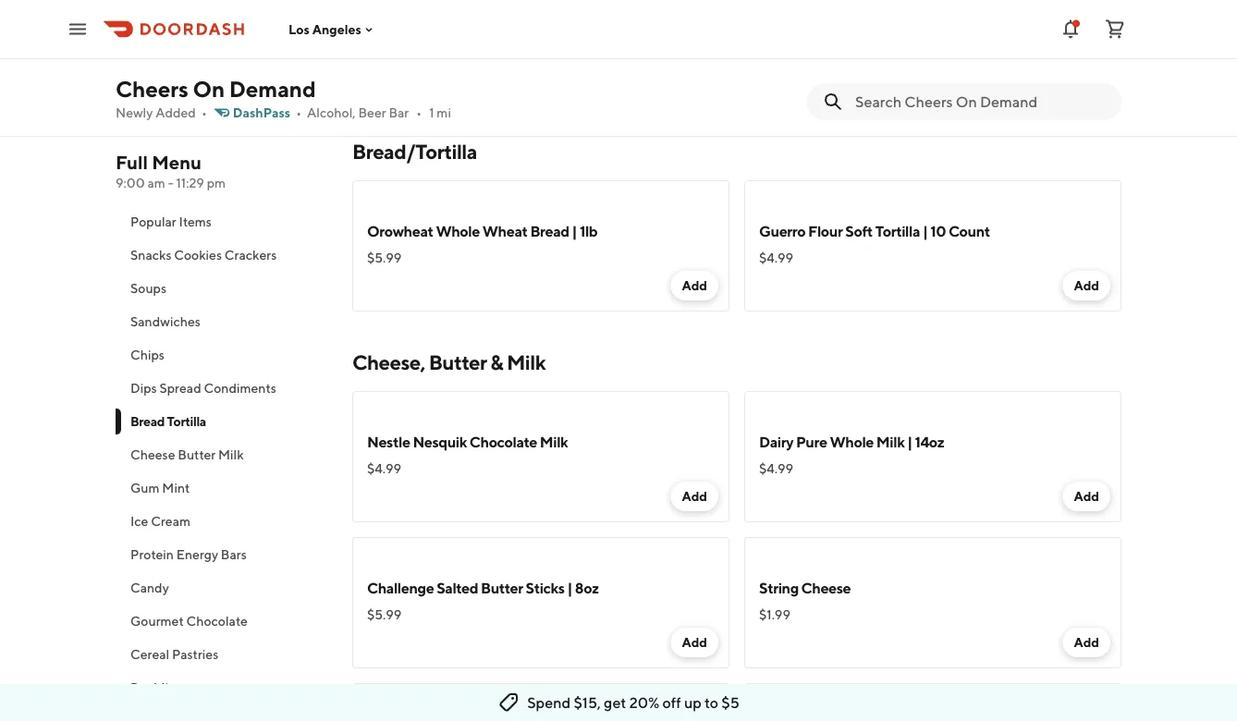 Task type: vqa. For each thing, say whether or not it's contained in the screenshot.
Full Menu 9:00 am - 11:29 pm
yes



Task type: describe. For each thing, give the bounding box(es) containing it.
2 • from the left
[[296, 105, 302, 120]]

am
[[148, 175, 165, 191]]

nesquik
[[413, 433, 467, 451]]

add for nestle nesquik chocolate milk
[[682, 489, 708, 504]]

full
[[116, 152, 148, 173]]

gourmet chocolate button
[[116, 605, 330, 638]]

energy
[[176, 547, 218, 563]]

1 vertical spatial tortilla
[[167, 414, 206, 429]]

to
[[705, 694, 719, 712]]

demand
[[229, 75, 316, 102]]

dashpass •
[[233, 105, 302, 120]]

los
[[289, 22, 310, 37]]

angeles
[[312, 22, 362, 37]]

crackers
[[225, 247, 277, 263]]

los angeles
[[289, 22, 362, 37]]

cereal pastries button
[[116, 638, 330, 672]]

$5
[[722, 694, 740, 712]]

bar mixers
[[130, 680, 192, 696]]

count
[[949, 223, 991, 240]]

$5.99 for orowheat whole wheat bread | 1lb
[[367, 250, 402, 266]]

guerro
[[760, 223, 806, 240]]

| for dairy pure whole milk | 14oz
[[908, 433, 913, 451]]

cheers on demand
[[116, 75, 316, 102]]

0 items, open order cart image
[[1105, 18, 1127, 40]]

cereal pastries
[[130, 647, 219, 662]]

full menu 9:00 am - 11:29 pm
[[116, 152, 226, 191]]

bars
[[221, 547, 247, 563]]

$4.99 for bread/tortilla
[[760, 250, 794, 266]]

cereal
[[130, 647, 170, 662]]

milk inside button
[[218, 447, 244, 463]]

on
[[193, 75, 225, 102]]

orowheat
[[367, 223, 434, 240]]

| for challenge salted butter sticks | 8oz
[[568, 580, 573, 597]]

20%
[[630, 694, 660, 712]]

sauce
[[535, 12, 575, 29]]

1
[[429, 105, 434, 120]]

popular items button
[[116, 205, 330, 239]]

snacks cookies crackers
[[130, 247, 277, 263]]

los angeles button
[[289, 22, 376, 37]]

add button for guerro flour soft tortilla | 10 count
[[1063, 271, 1111, 301]]

challenge salted butter sticks | 8oz
[[367, 580, 599, 597]]

&
[[491, 351, 503, 375]]

ice cream
[[130, 514, 191, 529]]

1 vertical spatial whole
[[830, 433, 874, 451]]

add button for string cheese
[[1063, 628, 1111, 658]]

candy button
[[116, 572, 330, 605]]

dips spread condiments button
[[116, 372, 330, 405]]

9:00
[[116, 175, 145, 191]]

mint
[[162, 481, 190, 496]]

salted
[[437, 580, 478, 597]]

nestle
[[367, 433, 410, 451]]

5oz
[[585, 12, 609, 29]]

bar inside bar mixers button
[[130, 680, 151, 696]]

dairy pure whole milk | 14oz
[[760, 433, 945, 451]]

bread/tortilla
[[353, 140, 477, 164]]

added
[[156, 105, 196, 120]]

2 vertical spatial butter
[[481, 580, 523, 597]]

butter for cheese,
[[429, 351, 487, 375]]

menu
[[152, 152, 202, 173]]

0 vertical spatial bread
[[530, 223, 570, 240]]

tapatio
[[367, 12, 416, 29]]

$15,
[[574, 694, 601, 712]]

challenge
[[367, 580, 434, 597]]

pm
[[207, 175, 226, 191]]

pure
[[797, 433, 828, 451]]

dips spread condiments
[[130, 381, 276, 396]]

protein energy bars button
[[116, 538, 330, 572]]

string
[[760, 580, 799, 597]]

cheese inside button
[[130, 447, 175, 463]]

sandwiches button
[[116, 305, 330, 339]]

1lb
[[580, 223, 598, 240]]

tapatio salsa picante hot sauce | 5oz
[[367, 12, 609, 29]]

popular
[[130, 214, 177, 229]]

items
[[179, 214, 212, 229]]

soups button
[[116, 272, 330, 305]]

dairy
[[760, 433, 794, 451]]

add for dairy pure whole milk | 14oz
[[1075, 489, 1100, 504]]

cheers
[[116, 75, 188, 102]]

-
[[168, 175, 174, 191]]

dashpass
[[233, 105, 291, 120]]

gum
[[130, 481, 160, 496]]

pastries
[[172, 647, 219, 662]]

bread tortilla
[[130, 414, 206, 429]]

0 vertical spatial tortilla
[[876, 223, 921, 240]]

gum mint button
[[116, 472, 330, 505]]



Task type: locate. For each thing, give the bounding box(es) containing it.
• down on
[[202, 105, 207, 120]]

popular items
[[130, 214, 212, 229]]

sticks
[[526, 580, 565, 597]]

cheese, butter & milk
[[353, 351, 546, 375]]

0 vertical spatial butter
[[429, 351, 487, 375]]

0 vertical spatial whole
[[436, 223, 480, 240]]

add for challenge salted butter sticks | 8oz
[[682, 635, 708, 650]]

Item Search search field
[[856, 92, 1107, 112]]

up
[[685, 694, 702, 712]]

spend $15, get 20% off up to $5
[[528, 694, 740, 712]]

alcohol,
[[307, 105, 356, 120]]

candy
[[130, 581, 169, 596]]

1 horizontal spatial tortilla
[[876, 223, 921, 240]]

bread left 1lb
[[530, 223, 570, 240]]

cream
[[151, 514, 191, 529]]

chocolate
[[470, 433, 538, 451], [186, 614, 248, 629]]

1 vertical spatial butter
[[178, 447, 216, 463]]

0 horizontal spatial bread
[[130, 414, 165, 429]]

add button for dairy pure whole milk | 14oz
[[1063, 482, 1111, 512]]

bar left mixers on the bottom left of the page
[[130, 680, 151, 696]]

0 vertical spatial $5.99
[[367, 250, 402, 266]]

salsa
[[419, 12, 452, 29]]

0 horizontal spatial tortilla
[[167, 414, 206, 429]]

add for guerro flour soft tortilla | 10 count
[[1075, 278, 1100, 293]]

| left 8oz
[[568, 580, 573, 597]]

spread
[[160, 381, 201, 396]]

$5.99 for challenge salted butter sticks | 8oz
[[367, 607, 402, 623]]

1 horizontal spatial bread
[[530, 223, 570, 240]]

bread
[[530, 223, 570, 240], [130, 414, 165, 429]]

14oz
[[916, 433, 945, 451]]

hot
[[507, 12, 532, 29]]

0 vertical spatial chocolate
[[470, 433, 538, 451]]

• left alcohol,
[[296, 105, 302, 120]]

1 horizontal spatial chocolate
[[470, 433, 538, 451]]

guerro flour soft tortilla | 10 count
[[760, 223, 991, 240]]

| left "5oz"
[[577, 12, 582, 29]]

ice cream button
[[116, 505, 330, 538]]

add button
[[1063, 60, 1111, 90], [671, 271, 719, 301], [1063, 271, 1111, 301], [671, 482, 719, 512], [1063, 482, 1111, 512], [671, 628, 719, 658], [1063, 628, 1111, 658]]

•
[[202, 105, 207, 120], [296, 105, 302, 120], [417, 105, 422, 120]]

newly added •
[[116, 105, 207, 120]]

add button for challenge salted butter sticks | 8oz
[[671, 628, 719, 658]]

cheese right string
[[802, 580, 851, 597]]

milk for whole
[[877, 433, 905, 451]]

1 horizontal spatial bar
[[389, 105, 409, 120]]

tortilla right soft at the top right
[[876, 223, 921, 240]]

| left "10"
[[923, 223, 928, 240]]

chips
[[130, 347, 165, 363]]

$4.99 down nestle
[[367, 461, 402, 476]]

0 horizontal spatial bar
[[130, 680, 151, 696]]

ice
[[130, 514, 148, 529]]

get
[[604, 694, 627, 712]]

cheese
[[130, 447, 175, 463], [802, 580, 851, 597]]

bar mixers button
[[116, 672, 330, 705]]

cookies
[[174, 247, 222, 263]]

milk for chocolate
[[540, 433, 568, 451]]

whole left wheat at the left
[[436, 223, 480, 240]]

tortilla
[[876, 223, 921, 240], [167, 414, 206, 429]]

1 $5.99 from the top
[[367, 250, 402, 266]]

mixers
[[153, 680, 192, 696]]

newly
[[116, 105, 153, 120]]

whole right the pure
[[830, 433, 874, 451]]

$1.99
[[760, 607, 791, 623]]

add for string cheese
[[1075, 635, 1100, 650]]

snacks
[[130, 247, 172, 263]]

0 horizontal spatial chocolate
[[186, 614, 248, 629]]

$5.99
[[367, 250, 402, 266], [367, 607, 402, 623]]

gourmet
[[130, 614, 184, 629]]

0 horizontal spatial cheese
[[130, 447, 175, 463]]

1 horizontal spatial whole
[[830, 433, 874, 451]]

0 horizontal spatial •
[[202, 105, 207, 120]]

1 vertical spatial chocolate
[[186, 614, 248, 629]]

$5.99 down the orowheat
[[367, 250, 402, 266]]

bar right beer
[[389, 105, 409, 120]]

cheese,
[[353, 351, 425, 375]]

whole
[[436, 223, 480, 240], [830, 433, 874, 451]]

1 • from the left
[[202, 105, 207, 120]]

| for orowheat whole wheat bread | 1lb
[[572, 223, 577, 240]]

1 horizontal spatial •
[[296, 105, 302, 120]]

8oz
[[575, 580, 599, 597]]

chocolate down candy button
[[186, 614, 248, 629]]

chocolate inside button
[[186, 614, 248, 629]]

butter left sticks
[[481, 580, 523, 597]]

wheat
[[483, 223, 528, 240]]

chocolate right nesquik
[[470, 433, 538, 451]]

protein energy bars
[[130, 547, 247, 563]]

flour
[[809, 223, 843, 240]]

0 horizontal spatial whole
[[436, 223, 480, 240]]

off
[[663, 694, 682, 712]]

1 horizontal spatial cheese
[[802, 580, 851, 597]]

nestle nesquik chocolate milk
[[367, 433, 568, 451]]

soups
[[130, 281, 167, 296]]

3 • from the left
[[417, 105, 422, 120]]

condiments
[[204, 381, 276, 396]]

add for orowheat whole wheat bread | 1lb
[[682, 278, 708, 293]]

| for guerro flour soft tortilla | 10 count
[[923, 223, 928, 240]]

cheese up gum mint
[[130, 447, 175, 463]]

cheese butter milk button
[[116, 439, 330, 472]]

| left 14oz
[[908, 433, 913, 451]]

gum mint
[[130, 481, 190, 496]]

2 $5.99 from the top
[[367, 607, 402, 623]]

gourmet chocolate
[[130, 614, 248, 629]]

butter
[[429, 351, 487, 375], [178, 447, 216, 463], [481, 580, 523, 597]]

|
[[577, 12, 582, 29], [572, 223, 577, 240], [923, 223, 928, 240], [908, 433, 913, 451], [568, 580, 573, 597]]

orowheat whole wheat bread | 1lb
[[367, 223, 598, 240]]

$4.99
[[760, 250, 794, 266], [367, 461, 402, 476], [760, 461, 794, 476]]

add button for orowheat whole wheat bread | 1lb
[[671, 271, 719, 301]]

beer
[[358, 105, 386, 120]]

1 vertical spatial bread
[[130, 414, 165, 429]]

snacks cookies crackers button
[[116, 239, 330, 272]]

11:29
[[176, 175, 204, 191]]

bar
[[389, 105, 409, 120], [130, 680, 151, 696]]

1 vertical spatial $5.99
[[367, 607, 402, 623]]

protein
[[130, 547, 174, 563]]

butter up mint
[[178, 447, 216, 463]]

$5.99 down challenge
[[367, 607, 402, 623]]

milk for &
[[507, 351, 546, 375]]

add button for nestle nesquik chocolate milk
[[671, 482, 719, 512]]

butter left &
[[429, 351, 487, 375]]

notification bell image
[[1060, 18, 1082, 40]]

1 vertical spatial bar
[[130, 680, 151, 696]]

butter for cheese
[[178, 447, 216, 463]]

$4.99 for cheese, butter & milk
[[760, 461, 794, 476]]

2 horizontal spatial •
[[417, 105, 422, 120]]

1 vertical spatial cheese
[[802, 580, 851, 597]]

dips
[[130, 381, 157, 396]]

0 vertical spatial cheese
[[130, 447, 175, 463]]

chips button
[[116, 339, 330, 372]]

butter inside cheese butter milk button
[[178, 447, 216, 463]]

tortilla up the cheese butter milk
[[167, 414, 206, 429]]

$4.99 down the guerro on the right top of the page
[[760, 250, 794, 266]]

soft
[[846, 223, 873, 240]]

open menu image
[[67, 18, 89, 40]]

| left 1lb
[[572, 223, 577, 240]]

cheese butter milk
[[130, 447, 244, 463]]

0 vertical spatial bar
[[389, 105, 409, 120]]

• left '1'
[[417, 105, 422, 120]]

$4.99 down dairy
[[760, 461, 794, 476]]

bread down 'dips'
[[130, 414, 165, 429]]



